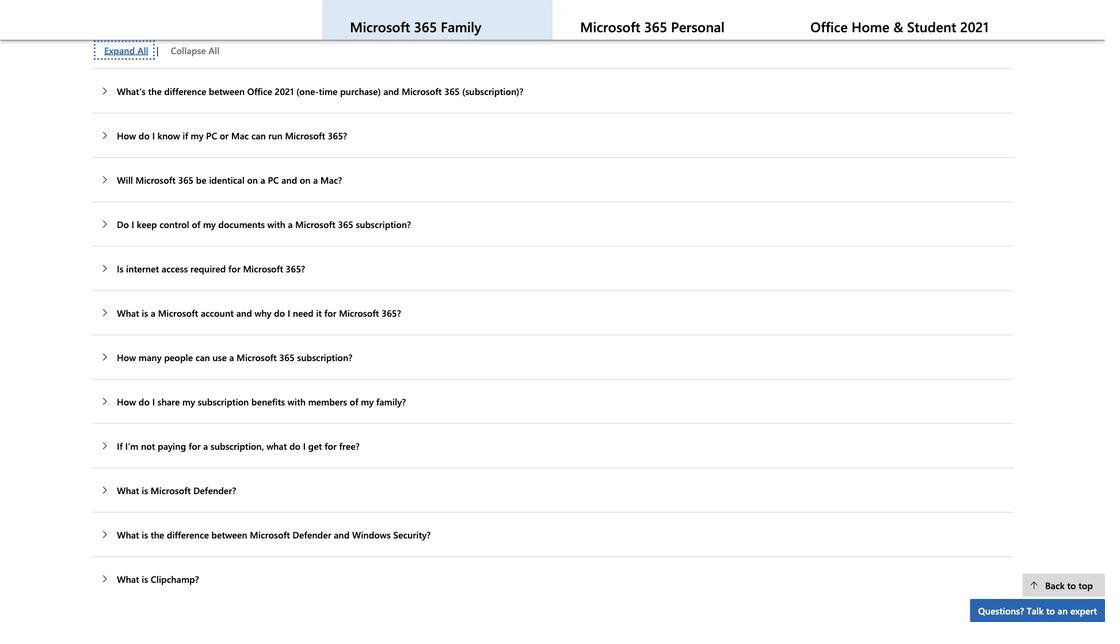 Task type: vqa. For each thing, say whether or not it's contained in the screenshot.
Download inside Service Packs For Microsoft Products Download Service Packs Containing Updates For System Reliability, Program Compatibility, And Security. See Which Service Packs Are Currently Available From Microsoft Help And Support.
no



Task type: describe. For each thing, give the bounding box(es) containing it.
365 left be
[[178, 173, 194, 186]]

(one-
[[296, 85, 319, 97]]

how for how do i know if my pc or mac can run microsoft 365?
[[117, 129, 136, 141]]

is for a
[[142, 306, 148, 319]]

questions
[[591, 2, 685, 31]]

what is a microsoft account and why do i need it for microsoft 365?
[[117, 306, 401, 319]]

defender
[[293, 528, 331, 541]]

people
[[164, 351, 193, 363]]

family
[[441, 17, 482, 36]]

if
[[117, 439, 123, 452]]

back to top link
[[1023, 574, 1106, 597]]

&
[[894, 17, 904, 36]]

a right identical
[[261, 173, 265, 186]]

i left the get
[[303, 439, 306, 452]]

if i'm not paying for a subscription, what do i get for free? button
[[92, 424, 1014, 468]]

what is microsoft defender? button
[[92, 468, 1014, 512]]

and left windows
[[334, 528, 350, 541]]

is internet access required for microsoft 365? button
[[92, 247, 1014, 290]]

collapse all button
[[159, 39, 228, 62]]

how do i know if my pc or mac can run microsoft 365?
[[117, 129, 347, 141]]

office inside dropdown button
[[247, 85, 272, 97]]

1 vertical spatial difference
[[167, 528, 209, 541]]

office home & student 2021
[[811, 17, 989, 36]]

frequently
[[421, 2, 524, 31]]

a up the 'many'
[[151, 306, 156, 319]]

what is the difference between microsoft defender and windows security? button
[[92, 513, 1014, 556]]

my right share
[[182, 395, 195, 408]]

get
[[308, 439, 322, 452]]

what for what is a microsoft account and why do i need it for microsoft 365?
[[117, 306, 139, 319]]

0 vertical spatial to
[[1068, 579, 1077, 591]]

collapse
[[171, 44, 206, 56]]

will
[[117, 173, 133, 186]]

with for members
[[288, 395, 306, 408]]

and right purchase) on the left top of the page
[[384, 85, 399, 97]]

security?
[[394, 528, 431, 541]]

0 vertical spatial between
[[209, 85, 245, 97]]

is for clipchamp?
[[142, 573, 148, 585]]

do i keep control of my documents with a microsoft 365 subscription? button
[[92, 202, 1014, 246]]

subscription,
[[211, 439, 264, 452]]

account
[[201, 306, 234, 319]]

(subscription)?
[[463, 85, 524, 97]]

mac?
[[321, 173, 342, 186]]

for right the it
[[325, 306, 337, 319]]

what is the difference between microsoft defender and windows security?
[[117, 528, 431, 541]]

what is clipchamp?
[[117, 573, 199, 585]]

subscription? inside dropdown button
[[356, 218, 411, 230]]

a right use
[[229, 351, 234, 363]]

what is a microsoft account and why do i need it for microsoft 365? button
[[92, 291, 1014, 335]]

time
[[319, 85, 338, 97]]

will microsoft 365 be identical on a pc and on a mac?
[[117, 173, 342, 186]]

top
[[1079, 579, 1094, 591]]

of inside dropdown button
[[350, 395, 359, 408]]

is for the
[[142, 528, 148, 541]]

1 vertical spatial the
[[151, 528, 164, 541]]

what is clipchamp? button
[[92, 557, 1014, 601]]

members
[[308, 395, 347, 408]]

1 vertical spatial can
[[196, 351, 210, 363]]

microsoft 365 personal
[[581, 17, 725, 36]]

how many people can use a microsoft 365 subscription?
[[117, 351, 353, 363]]

documents
[[218, 218, 265, 230]]

expand all
[[104, 44, 148, 56]]

mac
[[231, 129, 249, 141]]

for right required
[[229, 262, 241, 274]]

home
[[852, 17, 890, 36]]

windows
[[352, 528, 391, 541]]

how do i know if my pc or mac can run microsoft 365? button
[[92, 114, 1014, 157]]

expand all button
[[92, 39, 157, 62]]

365 left (subscription)?
[[445, 85, 460, 97]]

1 horizontal spatial 365?
[[328, 129, 347, 141]]

run
[[269, 129, 283, 141]]

what for what is microsoft defender?
[[117, 484, 139, 496]]

why
[[255, 306, 272, 319]]

all for expand all
[[137, 44, 148, 56]]

use
[[213, 351, 227, 363]]

subscription
[[198, 395, 249, 408]]

questions? talk to an expert
[[979, 604, 1098, 617]]

access
[[162, 262, 188, 274]]

what for what is clipchamp?
[[117, 573, 139, 585]]

questions?
[[979, 604, 1025, 617]]

i left need
[[288, 306, 290, 319]]

is
[[117, 262, 124, 274]]

expert
[[1071, 604, 1098, 617]]

2 horizontal spatial 365?
[[382, 306, 401, 319]]

do right why
[[274, 306, 285, 319]]

is internet access required for microsoft 365?
[[117, 262, 305, 274]]

0 vertical spatial pc
[[206, 129, 217, 141]]

identical
[[209, 173, 245, 186]]

will microsoft 365 be identical on a pc and on a mac? button
[[92, 158, 1014, 202]]

2021 inside what's the difference between office 2021 (one-time purchase) and microsoft 365 (subscription)? dropdown button
[[275, 85, 294, 97]]

1 horizontal spatial can
[[252, 129, 266, 141]]

1 on from the left
[[247, 173, 258, 186]]

all for collapse all
[[209, 44, 220, 56]]

asked
[[530, 2, 586, 31]]

expand
[[104, 44, 135, 56]]

what is microsoft defender?
[[117, 484, 236, 496]]

with for a
[[268, 218, 286, 230]]

collapse all
[[171, 44, 220, 56]]

an
[[1058, 604, 1069, 617]]

defender?
[[193, 484, 236, 496]]

a left mac?
[[313, 173, 318, 186]]

keep
[[137, 218, 157, 230]]

it
[[316, 306, 322, 319]]

clipchamp?
[[151, 573, 199, 585]]

how many people can use a microsoft 365 subscription? button
[[92, 335, 1014, 379]]



Task type: locate. For each thing, give the bounding box(es) containing it.
how for how many people can use a microsoft 365 subscription?
[[117, 351, 136, 363]]

all
[[137, 44, 148, 56], [209, 44, 220, 56]]

the
[[148, 85, 162, 97], [151, 528, 164, 541]]

how inside how do i know if my pc or mac can run microsoft 365? dropdown button
[[117, 129, 136, 141]]

with inside dropdown button
[[268, 218, 286, 230]]

3 is from the top
[[142, 528, 148, 541]]

i right do
[[132, 218, 134, 230]]

do right what
[[290, 439, 301, 452]]

is up what is clipchamp? at the bottom left of the page
[[142, 528, 148, 541]]

to inside "dropdown button"
[[1047, 604, 1056, 617]]

can left use
[[196, 351, 210, 363]]

is down not
[[142, 484, 148, 496]]

purchase)
[[340, 85, 381, 97]]

1 what from the top
[[117, 306, 139, 319]]

can left the run
[[252, 129, 266, 141]]

family?
[[377, 395, 406, 408]]

microsoft 365 family
[[350, 17, 482, 36]]

questions? talk to an expert button
[[971, 599, 1106, 622]]

1 horizontal spatial 2021
[[961, 17, 989, 36]]

office left home
[[811, 17, 848, 36]]

1 vertical spatial with
[[288, 395, 306, 408]]

how left the 'many'
[[117, 351, 136, 363]]

is down internet
[[142, 306, 148, 319]]

0 horizontal spatial 365?
[[286, 262, 305, 274]]

if i'm not paying for a subscription, what do i get for free?
[[117, 439, 360, 452]]

microsoft
[[350, 17, 410, 36], [581, 17, 641, 36], [402, 85, 442, 97], [285, 129, 325, 141], [136, 173, 176, 186], [295, 218, 336, 230], [243, 262, 283, 274], [158, 306, 198, 319], [339, 306, 379, 319], [237, 351, 277, 363], [151, 484, 191, 496], [250, 528, 290, 541]]

i'm
[[125, 439, 139, 452]]

to left an
[[1047, 604, 1056, 617]]

be
[[196, 173, 207, 186]]

office
[[811, 17, 848, 36], [247, 85, 272, 97]]

0 horizontal spatial can
[[196, 351, 210, 363]]

between up or
[[209, 85, 245, 97]]

0 vertical spatial difference
[[164, 85, 206, 97]]

a inside dropdown button
[[288, 218, 293, 230]]

1 vertical spatial office
[[247, 85, 272, 97]]

365?
[[328, 129, 347, 141], [286, 262, 305, 274], [382, 306, 401, 319]]

on right identical
[[247, 173, 258, 186]]

1 horizontal spatial pc
[[268, 173, 279, 186]]

|
[[157, 44, 159, 56]]

between down defender?
[[212, 528, 247, 541]]

0 vertical spatial 2021
[[961, 17, 989, 36]]

2 what from the top
[[117, 484, 139, 496]]

i left share
[[152, 395, 155, 408]]

1 vertical spatial between
[[212, 528, 247, 541]]

with inside dropdown button
[[288, 395, 306, 408]]

on
[[247, 173, 258, 186], [300, 173, 311, 186]]

0 vertical spatial subscription?
[[356, 218, 411, 230]]

student
[[908, 17, 957, 36]]

with right benefits
[[288, 395, 306, 408]]

pc left or
[[206, 129, 217, 141]]

how
[[117, 129, 136, 141], [117, 351, 136, 363], [117, 395, 136, 408]]

share
[[158, 395, 180, 408]]

do left know
[[139, 129, 150, 141]]

the right what's
[[148, 85, 162, 97]]

benefits
[[252, 395, 285, 408]]

1 how from the top
[[117, 129, 136, 141]]

subscription?
[[356, 218, 411, 230], [297, 351, 353, 363]]

what's
[[117, 85, 146, 97]]

is
[[142, 306, 148, 319], [142, 484, 148, 496], [142, 528, 148, 541], [142, 573, 148, 585]]

1 horizontal spatial office
[[811, 17, 848, 36]]

is left clipchamp?
[[142, 573, 148, 585]]

frequently asked questions
[[421, 2, 685, 31]]

0 horizontal spatial subscription?
[[297, 351, 353, 363]]

0 vertical spatial of
[[192, 218, 201, 230]]

my left documents
[[203, 218, 216, 230]]

for right the get
[[325, 439, 337, 452]]

0 vertical spatial how
[[117, 129, 136, 141]]

what up what is clipchamp? at the bottom left of the page
[[117, 528, 139, 541]]

and left why
[[236, 306, 252, 319]]

i
[[152, 129, 155, 141], [132, 218, 134, 230], [288, 306, 290, 319], [152, 395, 155, 408], [303, 439, 306, 452]]

1 is from the top
[[142, 306, 148, 319]]

how left share
[[117, 395, 136, 408]]

all inside button
[[209, 44, 220, 56]]

2 on from the left
[[300, 173, 311, 186]]

if
[[183, 129, 188, 141]]

with right documents
[[268, 218, 286, 230]]

can
[[252, 129, 266, 141], [196, 351, 210, 363]]

paying
[[158, 439, 186, 452]]

with
[[268, 218, 286, 230], [288, 395, 306, 408]]

what for what is the difference between microsoft defender and windows security?
[[117, 528, 139, 541]]

0 vertical spatial can
[[252, 129, 266, 141]]

all inside 'button'
[[137, 44, 148, 56]]

of right 'members' at the bottom
[[350, 395, 359, 408]]

what down i'm
[[117, 484, 139, 496]]

to left the top on the bottom right of page
[[1068, 579, 1077, 591]]

talk
[[1027, 604, 1044, 617]]

0 vertical spatial the
[[148, 85, 162, 97]]

365 left family
[[414, 17, 437, 36]]

how left know
[[117, 129, 136, 141]]

do
[[117, 218, 129, 230]]

a
[[261, 173, 265, 186], [313, 173, 318, 186], [288, 218, 293, 230], [151, 306, 156, 319], [229, 351, 234, 363], [203, 439, 208, 452]]

know
[[158, 129, 180, 141]]

to
[[1068, 579, 1077, 591], [1047, 604, 1056, 617]]

is for microsoft
[[142, 484, 148, 496]]

and
[[384, 85, 399, 97], [282, 173, 297, 186], [236, 306, 252, 319], [334, 528, 350, 541]]

1 vertical spatial 2021
[[275, 85, 294, 97]]

difference
[[164, 85, 206, 97], [167, 528, 209, 541]]

what left clipchamp?
[[117, 573, 139, 585]]

my inside dropdown button
[[203, 218, 216, 230]]

all right collapse
[[209, 44, 220, 56]]

group
[[92, 39, 228, 62]]

what's the difference between office 2021 (one-time purchase) and microsoft 365 (subscription)? button
[[92, 69, 1014, 113]]

2 how from the top
[[117, 351, 136, 363]]

0 horizontal spatial to
[[1047, 604, 1056, 617]]

1 vertical spatial 365?
[[286, 262, 305, 274]]

not
[[141, 439, 155, 452]]

0 horizontal spatial office
[[247, 85, 272, 97]]

all left |
[[137, 44, 148, 56]]

i left know
[[152, 129, 155, 141]]

2 all from the left
[[209, 44, 220, 56]]

for
[[229, 262, 241, 274], [325, 306, 337, 319], [189, 439, 201, 452], [325, 439, 337, 452]]

a right documents
[[288, 218, 293, 230]]

what's the difference between office 2021 (one-time purchase) and microsoft 365 (subscription)?
[[117, 85, 524, 97]]

how for how do i share my subscription benefits with members of my family?
[[117, 395, 136, 408]]

pc
[[206, 129, 217, 141], [268, 173, 279, 186]]

0 vertical spatial with
[[268, 218, 286, 230]]

need
[[293, 306, 314, 319]]

4 is from the top
[[142, 573, 148, 585]]

difference down what is microsoft defender?
[[167, 528, 209, 541]]

1 horizontal spatial of
[[350, 395, 359, 408]]

1 all from the left
[[137, 44, 148, 56]]

0 horizontal spatial with
[[268, 218, 286, 230]]

1 vertical spatial how
[[117, 351, 136, 363]]

3 how from the top
[[117, 395, 136, 408]]

how inside how many people can use a microsoft 365 subscription? dropdown button
[[117, 351, 136, 363]]

1 vertical spatial to
[[1047, 604, 1056, 617]]

how do i share my subscription benefits with members of my family? button
[[92, 380, 1014, 423]]

0 horizontal spatial pc
[[206, 129, 217, 141]]

365 left personal
[[645, 17, 668, 36]]

2021 right student
[[961, 17, 989, 36]]

1 vertical spatial pc
[[268, 173, 279, 186]]

my right if
[[191, 129, 204, 141]]

and left mac?
[[282, 173, 297, 186]]

of right the control
[[192, 218, 201, 230]]

subscription? inside dropdown button
[[297, 351, 353, 363]]

office up the run
[[247, 85, 272, 97]]

microsoft inside dropdown button
[[295, 218, 336, 230]]

0 horizontal spatial all
[[137, 44, 148, 56]]

free?
[[339, 439, 360, 452]]

what down the is
[[117, 306, 139, 319]]

difference down collapse
[[164, 85, 206, 97]]

a left 'subscription,'
[[203, 439, 208, 452]]

between
[[209, 85, 245, 97], [212, 528, 247, 541]]

365 down need
[[279, 351, 295, 363]]

1 vertical spatial of
[[350, 395, 359, 408]]

365 down mac?
[[338, 218, 354, 230]]

or
[[220, 129, 229, 141]]

2021
[[961, 17, 989, 36], [275, 85, 294, 97]]

back to top
[[1046, 579, 1094, 591]]

do left share
[[139, 395, 150, 408]]

0 horizontal spatial of
[[192, 218, 201, 230]]

1 horizontal spatial to
[[1068, 579, 1077, 591]]

internet
[[126, 262, 159, 274]]

how do i share my subscription benefits with members of my family?
[[117, 395, 406, 408]]

on left mac?
[[300, 173, 311, 186]]

personal
[[671, 17, 725, 36]]

i inside dropdown button
[[132, 218, 134, 230]]

control
[[159, 218, 189, 230]]

0 vertical spatial office
[[811, 17, 848, 36]]

2021 left the (one-
[[275, 85, 294, 97]]

pc down the run
[[268, 173, 279, 186]]

1 horizontal spatial subscription?
[[356, 218, 411, 230]]

0 horizontal spatial 2021
[[275, 85, 294, 97]]

0 vertical spatial 365?
[[328, 129, 347, 141]]

do i keep control of my documents with a microsoft 365 subscription?
[[117, 218, 411, 230]]

how inside how do i share my subscription benefits with members of my family? dropdown button
[[117, 395, 136, 408]]

2 vertical spatial how
[[117, 395, 136, 408]]

my left family?
[[361, 395, 374, 408]]

group containing expand all
[[92, 39, 228, 62]]

1 horizontal spatial all
[[209, 44, 220, 56]]

many
[[139, 351, 162, 363]]

3 what from the top
[[117, 528, 139, 541]]

of inside dropdown button
[[192, 218, 201, 230]]

what
[[117, 306, 139, 319], [117, 484, 139, 496], [117, 528, 139, 541], [117, 573, 139, 585]]

the up what is clipchamp? at the bottom left of the page
[[151, 528, 164, 541]]

required
[[191, 262, 226, 274]]

4 what from the top
[[117, 573, 139, 585]]

1 horizontal spatial with
[[288, 395, 306, 408]]

2 vertical spatial 365?
[[382, 306, 401, 319]]

365 inside dropdown button
[[338, 218, 354, 230]]

1 horizontal spatial on
[[300, 173, 311, 186]]

what
[[267, 439, 287, 452]]

back
[[1046, 579, 1065, 591]]

2 is from the top
[[142, 484, 148, 496]]

0 horizontal spatial on
[[247, 173, 258, 186]]

for right paying
[[189, 439, 201, 452]]

1 vertical spatial subscription?
[[297, 351, 353, 363]]



